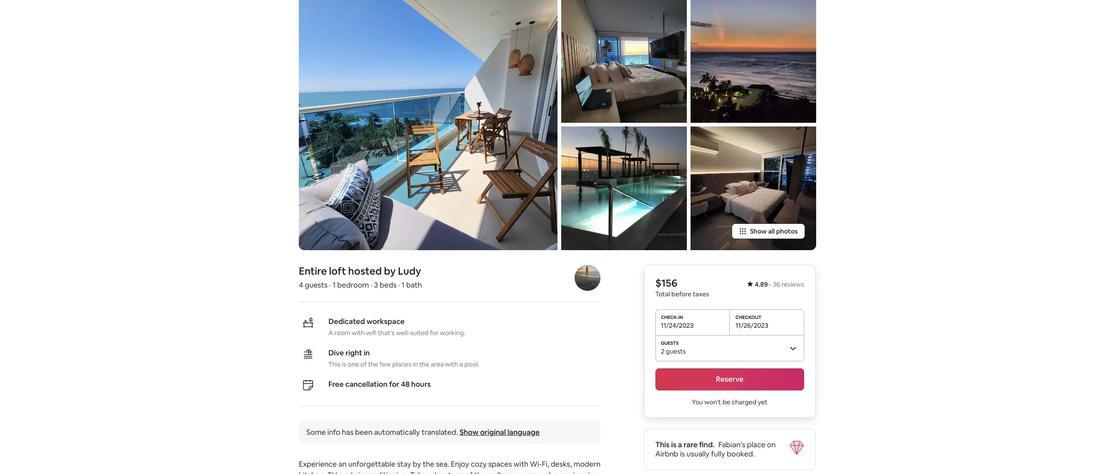 Task type: locate. For each thing, give the bounding box(es) containing it.
has
[[342, 428, 354, 438]]

1 vertical spatial a
[[678, 441, 682, 450]]

stay
[[397, 460, 411, 470]]

pool.
[[465, 361, 479, 369]]

well-
[[396, 329, 410, 337]]

desks,
[[551, 460, 572, 470]]

workspace
[[367, 317, 405, 327]]

· left 36
[[770, 281, 771, 289]]

0 vertical spatial this
[[329, 361, 341, 369]]

1 vertical spatial in
[[413, 361, 418, 369]]

1 1 from the left
[[333, 281, 336, 290]]

0 vertical spatial for
[[430, 329, 439, 337]]

4.89 · 36 reviews
[[755, 281, 805, 289]]

0 horizontal spatial this
[[329, 361, 341, 369]]

0 vertical spatial with
[[352, 329, 365, 337]]

is left one
[[342, 361, 347, 369]]

language
[[508, 428, 540, 438]]

dedicated
[[329, 317, 365, 327]]

kitchen,
[[299, 471, 326, 475]]

1 horizontal spatial for
[[430, 329, 439, 337]]

the left few
[[368, 361, 378, 369]]

this
[[329, 361, 341, 369], [656, 441, 670, 450]]

1 down loft
[[333, 281, 336, 290]]

guests inside entire loft hosted by ludy 4 guests · 1 bedroom · 3 beds · 1 bath
[[305, 281, 328, 290]]

room
[[335, 329, 351, 337]]

in right places
[[413, 361, 418, 369]]

guests down entire
[[305, 281, 328, 290]]

reserve
[[716, 375, 744, 385]]

area
[[431, 361, 444, 369]]

sea.
[[436, 460, 450, 470]]

0 horizontal spatial is
[[342, 361, 347, 369]]

you won't be charged yet
[[692, 398, 768, 407]]

0 horizontal spatial show
[[460, 428, 479, 438]]

0 horizontal spatial a
[[460, 361, 463, 369]]

cozy
[[471, 460, 487, 470]]

spaces
[[489, 460, 512, 470]]

free cancellation for 48 hours
[[329, 380, 431, 390]]

this left rare
[[656, 441, 670, 450]]

of
[[361, 361, 367, 369], [466, 471, 473, 475]]

modern
[[574, 460, 601, 470]]

· right beds
[[398, 281, 400, 290]]

4 · from the left
[[770, 281, 771, 289]]

of inside experience an unforgettable stay by the sea. enjoy cozy spaces with wi-fi, desks, modern kitchen, tv, and air conditioning. take advantage of the wellness areas such as swimmin
[[466, 471, 473, 475]]

0 horizontal spatial with
[[352, 329, 365, 337]]

air
[[354, 471, 363, 475]]

show original language button
[[460, 428, 540, 438]]

in right right
[[364, 349, 370, 358]]

3 · from the left
[[398, 281, 400, 290]]

is left rare
[[671, 441, 677, 450]]

and
[[340, 471, 353, 475]]

a
[[460, 361, 463, 369], [678, 441, 682, 450]]

1 horizontal spatial show
[[751, 227, 767, 236]]

translated.
[[422, 428, 458, 438]]

original
[[480, 428, 506, 438]]

a left rare
[[678, 441, 682, 450]]

with
[[352, 329, 365, 337], [445, 361, 458, 369], [514, 460, 529, 470]]

conditioning.
[[364, 471, 409, 475]]

1
[[333, 281, 336, 290], [402, 281, 405, 290]]

1 left bath
[[402, 281, 405, 290]]

of down enjoy
[[466, 471, 473, 475]]

of right one
[[361, 361, 367, 369]]

a inside dive right in this is one of the few places in the area with a pool.
[[460, 361, 463, 369]]

2 horizontal spatial with
[[514, 460, 529, 470]]

usually
[[687, 450, 710, 459]]

0 horizontal spatial 1
[[333, 281, 336, 290]]

is
[[342, 361, 347, 369], [671, 441, 677, 450], [680, 450, 685, 459]]

2 guests
[[661, 348, 686, 356]]

info
[[328, 428, 340, 438]]

learn more about the host, ludy. image
[[575, 265, 601, 291], [575, 265, 601, 291]]

a left pool.
[[460, 361, 463, 369]]

1 horizontal spatial with
[[445, 361, 458, 369]]

with inside dive right in this is one of the few places in the area with a pool.
[[445, 361, 458, 369]]

apartment facing the sea, santa marta image 4 image
[[691, 0, 817, 123]]

$156 total before taxes
[[656, 277, 709, 299]]

some info has been automatically translated. show original language
[[306, 428, 540, 438]]

this is a rare find.
[[656, 441, 715, 450]]

4.89
[[755, 281, 768, 289]]

1 vertical spatial this
[[656, 441, 670, 450]]

this down dive
[[329, 361, 341, 369]]

for left 48
[[389, 380, 400, 390]]

1 vertical spatial of
[[466, 471, 473, 475]]

free
[[329, 380, 344, 390]]

1 horizontal spatial of
[[466, 471, 473, 475]]

hours
[[411, 380, 431, 390]]

in
[[364, 349, 370, 358], [413, 361, 418, 369]]

with up areas
[[514, 460, 529, 470]]

1 horizontal spatial this
[[656, 441, 670, 450]]

0 horizontal spatial of
[[361, 361, 367, 369]]

is inside fabian's place on airbnb is usually fully booked.
[[680, 450, 685, 459]]

find.
[[700, 441, 715, 450]]

show
[[751, 227, 767, 236], [460, 428, 479, 438]]

areas
[[518, 471, 536, 475]]

2 vertical spatial with
[[514, 460, 529, 470]]

0 vertical spatial a
[[460, 361, 463, 369]]

1 vertical spatial guests
[[666, 348, 686, 356]]

1 horizontal spatial guests
[[666, 348, 686, 356]]

the
[[368, 361, 378, 369], [420, 361, 430, 369], [423, 460, 435, 470], [474, 471, 486, 475]]

the left "area"
[[420, 361, 430, 369]]

1 horizontal spatial in
[[413, 361, 418, 369]]

· left 3
[[371, 281, 372, 290]]

by
[[413, 460, 421, 470]]

guests
[[305, 281, 328, 290], [666, 348, 686, 356]]

is for this
[[342, 361, 347, 369]]

1 vertical spatial show
[[460, 428, 479, 438]]

be
[[723, 398, 731, 407]]

few
[[380, 361, 391, 369]]

is inside dive right in this is one of the few places in the area with a pool.
[[342, 361, 347, 369]]

1 vertical spatial with
[[445, 361, 458, 369]]

bath
[[406, 281, 422, 290]]

apartment facing the sea, santa marta image 5 image
[[691, 127, 817, 251]]

show left the all
[[751, 227, 767, 236]]

2 horizontal spatial is
[[680, 450, 685, 459]]

show inside button
[[751, 227, 767, 236]]

0 vertical spatial show
[[751, 227, 767, 236]]

0 vertical spatial guests
[[305, 281, 328, 290]]

1 horizontal spatial 1
[[402, 281, 405, 290]]

is left usually
[[680, 450, 685, 459]]

such
[[538, 471, 554, 475]]

show left original
[[460, 428, 479, 438]]

with left wifi
[[352, 329, 365, 337]]

dive right in this is one of the few places in the area with a pool.
[[329, 349, 479, 369]]

0 horizontal spatial guests
[[305, 281, 328, 290]]

with right "area"
[[445, 361, 458, 369]]

1 · from the left
[[329, 281, 331, 290]]

tv,
[[328, 471, 338, 475]]

0 horizontal spatial in
[[364, 349, 370, 358]]

by ludy
[[384, 265, 421, 278]]

0 vertical spatial of
[[361, 361, 367, 369]]

·
[[329, 281, 331, 290], [371, 281, 372, 290], [398, 281, 400, 290], [770, 281, 771, 289]]

1 vertical spatial for
[[389, 380, 400, 390]]

booked.
[[727, 450, 755, 459]]

working.
[[440, 329, 466, 337]]

· down loft
[[329, 281, 331, 290]]

fully
[[711, 450, 726, 459]]

with inside the dedicated workspace a room with wifi that's well-suited for working.
[[352, 329, 365, 337]]

for right suited
[[430, 329, 439, 337]]

guests right 2
[[666, 348, 686, 356]]



Task type: describe. For each thing, give the bounding box(es) containing it.
on
[[767, 441, 776, 450]]

with inside experience an unforgettable stay by the sea. enjoy cozy spaces with wi-fi, desks, modern kitchen, tv, and air conditioning. take advantage of the wellness areas such as swimmin
[[514, 460, 529, 470]]

$156
[[656, 277, 678, 290]]

experience an unforgettable stay by the sea. enjoy cozy spaces with wi-fi, desks, modern kitchen, tv, and air conditioning. take advantage of the wellness areas such as swimmin
[[299, 460, 602, 475]]

charged
[[732, 398, 757, 407]]

all
[[769, 227, 775, 236]]

apartment facing the sea, santa marta image 2 image
[[562, 0, 687, 123]]

this inside dive right in this is one of the few places in the area with a pool.
[[329, 361, 341, 369]]

of inside dive right in this is one of the few places in the area with a pool.
[[361, 361, 367, 369]]

fi,
[[542, 460, 549, 470]]

a
[[329, 329, 333, 337]]

cancellation
[[345, 380, 388, 390]]

enjoy
[[451, 460, 469, 470]]

automatically
[[374, 428, 420, 438]]

reviews
[[782, 281, 805, 289]]

loft
[[329, 265, 346, 278]]

11/26/2023
[[736, 322, 769, 330]]

unforgettable
[[348, 460, 396, 470]]

0 horizontal spatial for
[[389, 380, 400, 390]]

before
[[672, 290, 692, 299]]

taxes
[[693, 290, 709, 299]]

bedroom
[[337, 281, 369, 290]]

places
[[392, 361, 412, 369]]

total
[[656, 290, 670, 299]]

2 1 from the left
[[402, 281, 405, 290]]

that's
[[378, 329, 395, 337]]

rare
[[684, 441, 698, 450]]

reserve button
[[656, 369, 805, 391]]

3
[[374, 281, 378, 290]]

as
[[555, 471, 563, 475]]

48
[[401, 380, 410, 390]]

is for airbnb
[[680, 450, 685, 459]]

0 vertical spatial in
[[364, 349, 370, 358]]

the down cozy on the left of the page
[[474, 471, 486, 475]]

yet
[[758, 398, 768, 407]]

2 guests button
[[656, 336, 805, 361]]

4
[[299, 281, 303, 290]]

11/24/2023
[[661, 322, 694, 330]]

some
[[306, 428, 326, 438]]

beds
[[380, 281, 397, 290]]

show all photos
[[751, 227, 798, 236]]

1 horizontal spatial is
[[671, 441, 677, 450]]

36
[[773, 281, 781, 289]]

wi-
[[530, 460, 542, 470]]

suited
[[410, 329, 429, 337]]

guests inside dropdown button
[[666, 348, 686, 356]]

apartment facing the sea, santa marta image 1 image
[[299, 0, 558, 251]]

show all photos button
[[732, 224, 806, 239]]

1 horizontal spatial a
[[678, 441, 682, 450]]

the right by
[[423, 460, 435, 470]]

an
[[339, 460, 347, 470]]

entire
[[299, 265, 327, 278]]

for inside the dedicated workspace a room with wifi that's well-suited for working.
[[430, 329, 439, 337]]

apartment facing the sea, santa marta image 3 image
[[562, 127, 687, 251]]

you
[[692, 398, 703, 407]]

place
[[747, 441, 766, 450]]

photos
[[777, 227, 798, 236]]

been
[[355, 428, 373, 438]]

hosted
[[348, 265, 382, 278]]

fabian's place on airbnb is usually fully booked.
[[656, 441, 776, 459]]

wifi
[[366, 329, 377, 337]]

one
[[348, 361, 359, 369]]

wellness
[[488, 471, 516, 475]]

entire loft hosted by ludy 4 guests · 1 bedroom · 3 beds · 1 bath
[[299, 265, 422, 290]]

dive
[[329, 349, 344, 358]]

dedicated workspace a room with wifi that's well-suited for working.
[[329, 317, 466, 337]]

2
[[661, 348, 665, 356]]

2 · from the left
[[371, 281, 372, 290]]

fabian's
[[719, 441, 746, 450]]

won't
[[705, 398, 721, 407]]

experience
[[299, 460, 337, 470]]

airbnb
[[656, 450, 679, 459]]

advantage
[[428, 471, 464, 475]]

right
[[346, 349, 362, 358]]



Task type: vqa. For each thing, say whether or not it's contained in the screenshot.
the rare
yes



